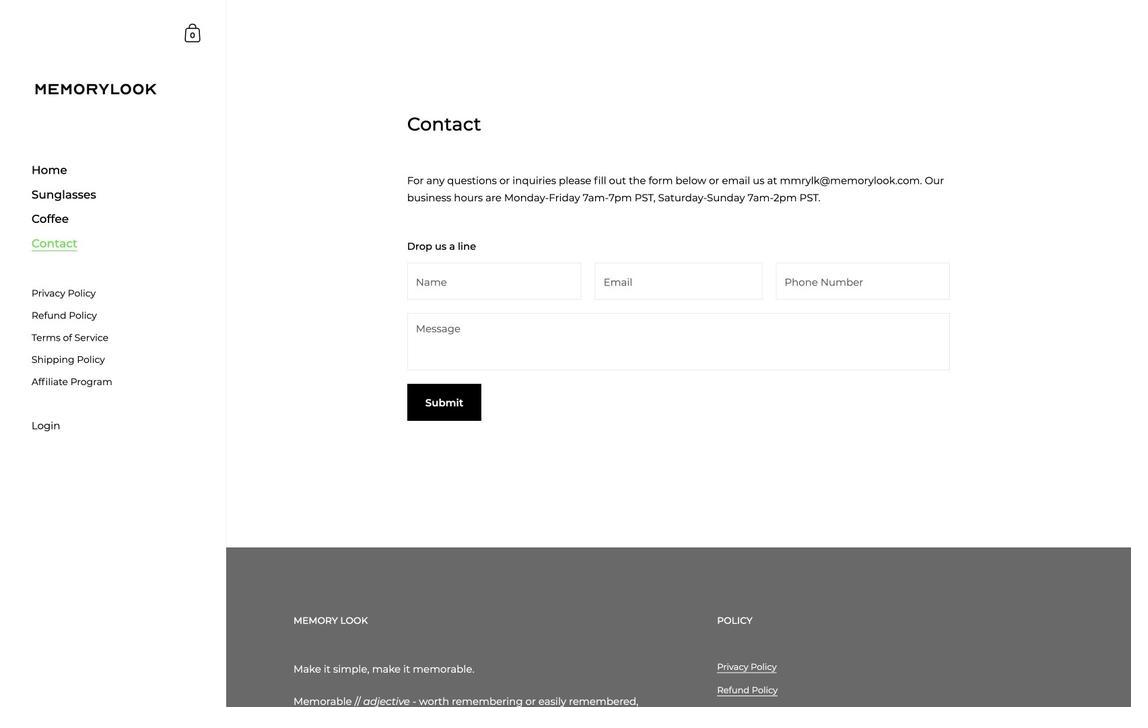 Task type: describe. For each thing, give the bounding box(es) containing it.
Name text field
[[407, 263, 582, 300]]

memory look image
[[32, 61, 160, 117]]

Message text field
[[407, 313, 950, 371]]



Task type: locate. For each thing, give the bounding box(es) containing it.
None submit
[[407, 384, 482, 421]]

Email email field
[[595, 263, 763, 300]]

main content
[[226, 0, 1131, 707]]

Phone Number telephone field
[[776, 263, 950, 300]]



